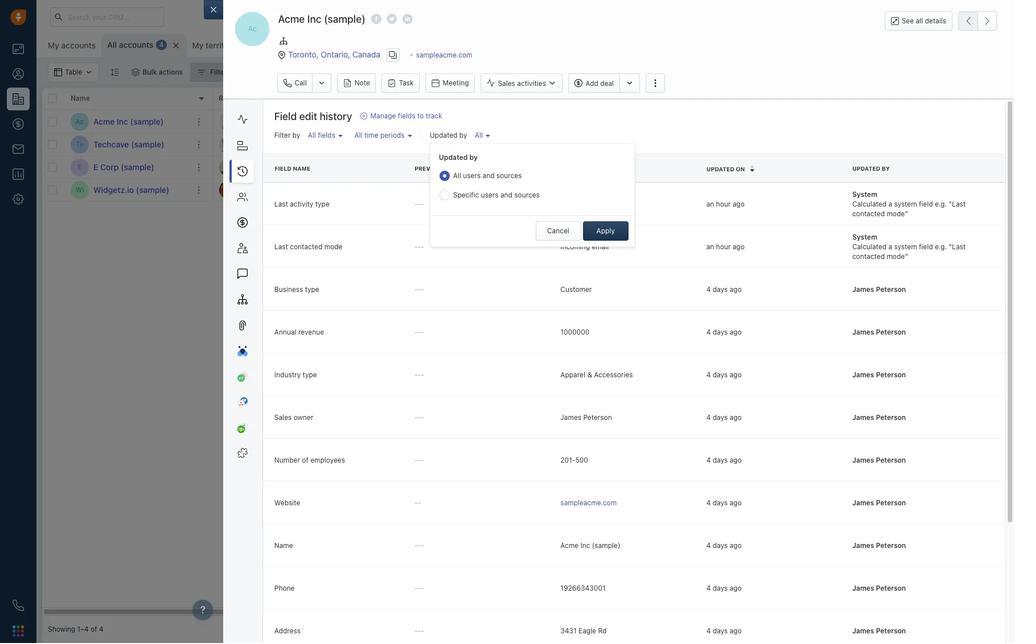 Task type: vqa. For each thing, say whether or not it's contained in the screenshot.
(40%
no



Task type: locate. For each thing, give the bounding box(es) containing it.
1 horizontal spatial of
[[302, 456, 309, 465]]

press space to select this row. row up e corp (sample)
[[42, 133, 213, 156]]

1 vertical spatial hour
[[716, 243, 731, 251]]

last for last contacted mode
[[274, 243, 288, 251]]

field left edit
[[274, 111, 297, 123]]

acme inc (sample) up 19266343001
[[561, 542, 621, 550]]

manage fields to track
[[371, 112, 442, 120]]

2 horizontal spatial sales
[[498, 79, 515, 88]]

sources down "all users and sources"
[[515, 191, 540, 199]]

4 days ago for 201-500
[[707, 456, 742, 465]]

bulk actions
[[143, 68, 183, 76]]

4 --- from the top
[[415, 328, 424, 337]]

add down sampletechcave.com link
[[337, 163, 349, 171]]

website inside dialog
[[274, 499, 300, 507]]

8 4 days ago from the top
[[707, 584, 742, 593]]

4 for 1000000
[[707, 328, 711, 337]]

time
[[365, 131, 379, 140]]

peterson
[[512, 140, 540, 149], [512, 163, 540, 171], [512, 186, 540, 194], [876, 285, 906, 294], [876, 328, 906, 337], [876, 371, 906, 379], [584, 413, 612, 422], [876, 413, 906, 422], [876, 456, 906, 465], [876, 499, 906, 507], [876, 542, 906, 550], [876, 584, 906, 593], [876, 627, 906, 636]]

1 vertical spatial website
[[274, 499, 300, 507]]

0 horizontal spatial sampleacme.com
[[304, 117, 360, 126]]

(sample) inside e corp (sample) link
[[121, 162, 154, 172]]

my accounts button
[[42, 34, 102, 57], [48, 40, 96, 50]]

phone image
[[13, 600, 24, 612]]

james for number of employees
[[853, 456, 875, 465]]

0 horizontal spatial sales
[[274, 413, 292, 422]]

sales owner down sales activities
[[475, 94, 516, 103]]

1 vertical spatial owner
[[294, 413, 313, 422]]

1 hour from the top
[[716, 200, 731, 208]]

inc up 19266343001
[[581, 542, 590, 550]]

5,600
[[398, 185, 422, 195]]

row group
[[42, 111, 213, 202], [213, 111, 834, 202]]

e left the corp
[[93, 162, 98, 172]]

0 vertical spatial website
[[304, 94, 331, 103]]

ago for james peterson
[[730, 413, 742, 422]]

0 vertical spatial filter
[[210, 68, 227, 76]]

0 vertical spatial an
[[707, 200, 714, 208]]

3 more...
[[296, 41, 326, 50]]

call link
[[277, 74, 312, 93]]

+ right "2"
[[646, 186, 650, 194]]

1 horizontal spatial container_wx8msf4aqz5i3rn1 image
[[478, 186, 486, 194]]

1 horizontal spatial fields
[[398, 112, 416, 120]]

days for 3431 eagle rd
[[713, 627, 728, 636]]

type right business
[[305, 285, 319, 294]]

1 horizontal spatial my
[[192, 40, 204, 50]]

activity inside dialog
[[290, 200, 313, 208]]

0 vertical spatial activity
[[578, 94, 603, 103]]

sales activities button
[[481, 74, 569, 93], [481, 74, 563, 93]]

related contacts
[[219, 94, 275, 103]]

james for industry type
[[853, 371, 875, 379]]

1 horizontal spatial container_wx8msf4aqz5i3rn1 image
[[478, 140, 486, 148]]

(sample) up techcave (sample)
[[130, 116, 164, 126]]

call button
[[277, 74, 312, 93]]

type down widgetz.io link
[[315, 200, 330, 208]]

ac inside button
[[248, 25, 256, 33]]

0 horizontal spatial ac
[[76, 117, 84, 126]]

all down search your crm... text box
[[107, 40, 117, 50]]

1 vertical spatial of
[[91, 626, 97, 634]]

techcave
[[93, 139, 129, 149]]

type right industry
[[303, 371, 317, 379]]

1 horizontal spatial website
[[304, 94, 331, 103]]

--- for last activity type
[[415, 200, 424, 208]]

2 system from the top
[[853, 233, 878, 241]]

sampleacme.com link up all fields link
[[304, 117, 360, 126]]

row group containing $ 100
[[213, 111, 834, 202]]

9 --- from the top
[[415, 584, 424, 593]]

field
[[919, 200, 933, 208], [919, 243, 933, 251]]

type for industry type
[[303, 371, 317, 379]]

0 horizontal spatial phone
[[274, 584, 295, 593]]

press space to select this row. row up techcave (sample)
[[42, 111, 213, 133]]

an hour ago for mode
[[707, 243, 745, 251]]

1 vertical spatial an
[[707, 243, 714, 251]]

toronto,
[[288, 49, 318, 59]]

field left "name"
[[274, 165, 291, 172]]

acme inc (sample) up the more...
[[278, 13, 365, 25]]

peterson for industry type
[[876, 371, 906, 379]]

inc up the more...
[[307, 13, 321, 25]]

2 horizontal spatial sampleacme.com
[[561, 499, 617, 507]]

1 horizontal spatial activity
[[578, 94, 603, 103]]

fields up sampletechcave.com
[[318, 131, 336, 140]]

contacted for type
[[853, 210, 885, 218]]

2 --- from the top
[[415, 243, 424, 251]]

an hour ago
[[707, 200, 745, 208], [707, 243, 745, 251]]

cell down tags
[[640, 111, 726, 133]]

4 4 days ago from the top
[[707, 413, 742, 422]]

industry type
[[274, 371, 317, 379]]

sources up specific users and sources
[[497, 171, 522, 180]]

ago for 1000000
[[730, 328, 742, 337]]

0 vertical spatial calculated
[[853, 200, 887, 208]]

note button
[[337, 74, 376, 93]]

by
[[229, 68, 237, 76], [460, 131, 467, 140], [293, 131, 300, 140], [470, 153, 478, 162], [882, 165, 890, 172]]

days for 201-500
[[713, 456, 728, 465]]

1 last from the top
[[274, 200, 288, 208]]

sampletechcave.com link
[[304, 140, 372, 149]]

&
[[587, 371, 592, 379]]

ago for incoming email
[[733, 243, 745, 251]]

press space to select this row. row containing acme inc (sample)
[[42, 111, 213, 133]]

container_wx8msf4aqz5i3rn1 image left bulk
[[132, 68, 140, 76]]

to left track
[[418, 112, 424, 120]]

4 days ago for 1000000
[[707, 328, 742, 337]]

1 horizontal spatial phone
[[731, 94, 752, 103]]

and for all
[[483, 171, 495, 180]]

0 vertical spatial filter by
[[210, 68, 237, 76]]

a for last contacted mode
[[889, 243, 893, 251]]

all left time
[[355, 131, 363, 140]]

sampleacme.com link
[[416, 50, 472, 59], [304, 117, 360, 126], [561, 499, 617, 507]]

1 vertical spatial system
[[895, 243, 917, 251]]

accounts left you
[[865, 305, 903, 316]]

row group containing acme inc (sample)
[[42, 111, 213, 202]]

sampleacme.com down 500
[[561, 499, 617, 507]]

1 horizontal spatial name
[[274, 542, 293, 550]]

1 vertical spatial phone
[[274, 584, 295, 593]]

1 horizontal spatial filter by
[[274, 131, 300, 140]]

updated on
[[707, 166, 745, 173]]

2 vertical spatial contacted
[[853, 252, 885, 261]]

filter by down territory
[[210, 68, 237, 76]]

2 vertical spatial acme inc (sample)
[[561, 542, 621, 550]]

0 vertical spatial container_wx8msf4aqz5i3rn1 image
[[198, 68, 206, 76]]

next
[[561, 94, 576, 103]]

add for add deal
[[586, 79, 599, 88]]

0 vertical spatial $
[[390, 116, 395, 126]]

cell up the on
[[726, 111, 811, 133]]

1 vertical spatial $
[[390, 139, 395, 149]]

website down number
[[274, 499, 300, 507]]

1 system from the top
[[895, 200, 917, 208]]

1 an hour ago from the top
[[707, 200, 745, 208]]

add deal button
[[569, 74, 620, 93]]

1 vertical spatial e.g.
[[935, 243, 947, 251]]

all for time
[[355, 131, 363, 140]]

--- for annual revenue
[[415, 328, 424, 337]]

call
[[294, 79, 307, 87]]

add for add filters to narrow down the accounts you want to see.
[[856, 295, 873, 306]]

container_wx8msf4aqz5i3rn1 image for james peterson
[[478, 140, 486, 148]]

name inside dialog
[[274, 542, 293, 550]]

0 vertical spatial sources
[[497, 171, 522, 180]]

2 row group from the left
[[213, 111, 834, 202]]

1 "last from the top
[[949, 200, 966, 208]]

add inside add deal button
[[586, 79, 599, 88]]

inc down name row
[[117, 116, 128, 126]]

accounts down search your crm... text box
[[61, 40, 96, 50]]

1 vertical spatial filter
[[274, 131, 291, 140]]

1 row group from the left
[[42, 111, 213, 202]]

days for customer
[[713, 285, 728, 294]]

(sample) inside acme inc (sample) link
[[130, 116, 164, 126]]

last contacted mode
[[274, 243, 343, 251]]

of right number
[[302, 456, 309, 465]]

james for address
[[853, 627, 875, 636]]

employees
[[311, 456, 345, 465]]

contacted for mode
[[853, 252, 885, 261]]

acme up techcave
[[93, 116, 115, 126]]

last for last activity type
[[274, 200, 288, 208]]

2 4 days ago from the top
[[707, 328, 742, 337]]

0 vertical spatial system calculated a system field e.g. "last contacted mode"
[[853, 190, 966, 218]]

filter down territory
[[210, 68, 227, 76]]

-
[[415, 200, 418, 208], [418, 200, 421, 208], [421, 200, 424, 208], [415, 243, 418, 251], [418, 243, 421, 251], [421, 243, 424, 251], [415, 285, 418, 294], [418, 285, 421, 294], [421, 285, 424, 294], [415, 328, 418, 337], [418, 328, 421, 337], [421, 328, 424, 337], [415, 371, 418, 379], [418, 371, 421, 379], [421, 371, 424, 379], [415, 413, 418, 422], [418, 413, 421, 422], [421, 413, 424, 422], [415, 456, 418, 465], [418, 456, 421, 465], [421, 456, 424, 465], [415, 499, 418, 507], [418, 499, 421, 507], [415, 542, 418, 550], [418, 542, 421, 550], [421, 542, 424, 550], [415, 584, 418, 593], [418, 584, 421, 593], [421, 584, 424, 593], [415, 627, 418, 636], [418, 627, 421, 636], [421, 627, 424, 636]]

(sample) inside techcave (sample) 'link'
[[131, 139, 164, 149]]

$ for $ 3,200
[[390, 139, 395, 149]]

3 $ from the top
[[390, 185, 395, 195]]

1 vertical spatial type
[[305, 285, 319, 294]]

calculated for mode
[[853, 243, 887, 251]]

users
[[463, 171, 481, 180], [481, 191, 499, 199]]

website up field edit history
[[304, 94, 331, 103]]

e for e
[[78, 163, 82, 171]]

+ left the on
[[731, 162, 736, 170]]

--- for name
[[415, 542, 424, 550]]

my for my accounts
[[48, 40, 59, 50]]

4 days ago
[[707, 285, 742, 294], [707, 328, 742, 337], [707, 371, 742, 379], [707, 413, 742, 422], [707, 456, 742, 465], [707, 499, 742, 507], [707, 542, 742, 550], [707, 584, 742, 593], [707, 627, 742, 636]]

system
[[853, 190, 878, 199], [853, 233, 878, 241]]

--- for industry type
[[415, 371, 424, 379]]

activity down add deal button
[[578, 94, 603, 103]]

1 vertical spatial container_wx8msf4aqz5i3rn1 image
[[478, 186, 486, 194]]

acme
[[278, 13, 305, 25], [93, 116, 115, 126], [561, 542, 579, 550]]

ago for acme inc (sample)
[[730, 542, 742, 550]]

showing
[[48, 626, 75, 634]]

0 vertical spatial phone
[[731, 94, 752, 103]]

2 $ from the top
[[390, 139, 395, 149]]

7 4 days ago from the top
[[707, 542, 742, 550]]

freshworks switcher image
[[13, 626, 24, 637]]

peterson for website
[[876, 499, 906, 507]]

+ click to add
[[731, 162, 776, 170], [304, 163, 349, 171], [646, 163, 691, 171], [646, 186, 691, 194]]

specific
[[453, 191, 479, 199]]

james
[[489, 140, 510, 149], [489, 163, 510, 171], [489, 186, 510, 194], [853, 285, 875, 294], [853, 328, 875, 337], [853, 371, 875, 379], [561, 413, 582, 422], [853, 413, 875, 422], [853, 456, 875, 465], [853, 499, 875, 507], [853, 542, 875, 550], [853, 584, 875, 593], [853, 627, 875, 636]]

acme up 3 at the left top
[[278, 13, 305, 25]]

press space to select this row. row up the cancel
[[213, 179, 834, 202]]

1 horizontal spatial inc
[[307, 13, 321, 25]]

users for all
[[463, 171, 481, 180]]

0 vertical spatial users
[[463, 171, 481, 180]]

3 --- from the top
[[415, 285, 424, 294]]

0 horizontal spatial e
[[78, 163, 82, 171]]

--- for sales owner
[[415, 413, 424, 422]]

2 system from the top
[[895, 243, 917, 251]]

(sample) inside 'widgetz.io (sample)' 'link'
[[136, 185, 169, 195]]

0 horizontal spatial acme inc (sample)
[[93, 116, 164, 126]]

1 vertical spatial system
[[853, 233, 878, 241]]

1 vertical spatial and
[[501, 191, 513, 199]]

filters
[[875, 295, 899, 306]]

(sample) up widgetz.io (sample)
[[121, 162, 154, 172]]

1 vertical spatial container_wx8msf4aqz5i3rn1 image
[[478, 140, 486, 148]]

to left see.
[[946, 305, 955, 316]]

9 4 days ago from the top
[[707, 627, 742, 636]]

users for specific
[[481, 191, 499, 199]]

cell
[[555, 111, 640, 133], [640, 111, 726, 133], [726, 111, 811, 133]]

activity
[[578, 94, 603, 103], [290, 200, 313, 208]]

open deals amount
[[390, 94, 455, 103]]

ac up my territory accounts
[[248, 25, 256, 33]]

ac up te
[[76, 117, 84, 126]]

container_wx8msf4aqz5i3rn1 image inside "filter by" button
[[198, 68, 206, 76]]

2 an from the top
[[707, 243, 714, 251]]

press space to select this row. row containing techcave (sample)
[[42, 133, 213, 156]]

0 vertical spatial field
[[919, 200, 933, 208]]

0 vertical spatial contacted
[[853, 210, 885, 218]]

press space to select this row. row up "all users and sources"
[[213, 133, 834, 156]]

press space to select this row. row down e corp (sample) link
[[42, 179, 213, 202]]

sales left activities
[[498, 79, 515, 88]]

filter by button
[[190, 63, 244, 82]]

apparel & accessories
[[561, 371, 633, 379]]

2 an hour ago from the top
[[707, 243, 745, 251]]

type
[[315, 200, 330, 208], [305, 285, 319, 294], [303, 371, 317, 379]]

0 horizontal spatial owner
[[294, 413, 313, 422]]

press space to select this row. row down sales activities
[[213, 111, 834, 133]]

deal
[[601, 79, 614, 88]]

1 vertical spatial activity
[[290, 200, 313, 208]]

1 vertical spatial last
[[274, 243, 288, 251]]

$ left 3,200
[[390, 139, 395, 149]]

owner up number of employees
[[294, 413, 313, 422]]

users down "all users and sources"
[[481, 191, 499, 199]]

1 4 days ago from the top
[[707, 285, 742, 294]]

add left updated on
[[678, 163, 691, 171]]

1 --- from the top
[[415, 200, 424, 208]]

0 vertical spatial add
[[586, 79, 599, 88]]

james for name
[[853, 542, 875, 550]]

fields
[[398, 112, 416, 120], [318, 131, 336, 140]]

grid
[[42, 88, 834, 616]]

+ add task
[[561, 140, 595, 148]]

1 vertical spatial contacted
[[290, 243, 323, 251]]

0 horizontal spatial of
[[91, 626, 97, 634]]

1 horizontal spatial acme
[[278, 13, 305, 25]]

2 calculated from the top
[[853, 243, 887, 251]]

1 system from the top
[[853, 190, 878, 199]]

2 field from the top
[[274, 165, 291, 172]]

all time periods button
[[352, 128, 415, 143]]

sampleacme.com link down 500
[[561, 499, 617, 507]]

1 calculated from the top
[[853, 200, 887, 208]]

2 field from the top
[[919, 243, 933, 251]]

of
[[302, 456, 309, 465], [91, 626, 97, 634]]

owner down sales activities
[[495, 94, 516, 103]]

0 horizontal spatial sales owner
[[274, 413, 313, 422]]

0 vertical spatial system
[[853, 190, 878, 199]]

2 system calculated a system field e.g. "last contacted mode" from the top
[[853, 233, 966, 261]]

0 vertical spatial an hour ago
[[707, 200, 745, 208]]

inc
[[307, 13, 321, 25], [117, 116, 128, 126], [581, 542, 590, 550]]

filter by
[[210, 68, 237, 76], [274, 131, 300, 140]]

an
[[707, 200, 714, 208], [707, 243, 714, 251]]

1 horizontal spatial and
[[501, 191, 513, 199]]

value
[[447, 165, 466, 172]]

all up "specific"
[[453, 171, 461, 180]]

1 vertical spatial name
[[274, 542, 293, 550]]

1 vertical spatial mode"
[[887, 252, 908, 261]]

(sample) down acme inc (sample) link
[[131, 139, 164, 149]]

of right 1–4
[[91, 626, 97, 634]]

2 vertical spatial sales
[[274, 413, 292, 422]]

1 field from the top
[[919, 200, 933, 208]]

apply
[[597, 227, 615, 235]]

(sample) down e corp (sample) link
[[136, 185, 169, 195]]

7 --- from the top
[[415, 456, 424, 465]]

system calculated a system field e.g. "last contacted mode" for type
[[853, 190, 966, 218]]

cell up task at the top right
[[555, 111, 640, 133]]

acme up 19266343001
[[561, 542, 579, 550]]

press space to select this row. row containing $ 100
[[213, 111, 834, 133]]

sales owner
[[475, 94, 516, 103], [274, 413, 313, 422]]

sampleacme.com up meeting button
[[416, 50, 472, 59]]

8 --- from the top
[[415, 542, 424, 550]]

acme inc (sample) down name row
[[93, 116, 164, 126]]

1 vertical spatial sales owner
[[274, 413, 313, 422]]

add left task at the top right
[[567, 140, 580, 148]]

2 my from the left
[[192, 40, 204, 50]]

in
[[626, 185, 632, 194]]

system calculated a system field e.g. "last contacted mode" for mode
[[853, 233, 966, 261]]

0 vertical spatial sampleacme.com link
[[416, 50, 472, 59]]

2 "last from the top
[[949, 243, 966, 251]]

activity for last
[[290, 200, 313, 208]]

press space to select this row. row
[[42, 111, 213, 133], [213, 111, 834, 133], [42, 133, 213, 156], [213, 133, 834, 156], [42, 156, 213, 179], [213, 156, 834, 179], [42, 179, 213, 202], [213, 179, 834, 202]]

task
[[399, 79, 414, 87]]

see
[[902, 17, 914, 25]]

4 days ago for 3431 eagle rd
[[707, 627, 742, 636]]

acme inc (sample)
[[278, 13, 365, 25], [93, 116, 164, 126], [561, 542, 621, 550]]

1 system calculated a system field e.g. "last contacted mode" from the top
[[853, 190, 966, 218]]

sales
[[498, 79, 515, 88], [475, 94, 493, 103], [274, 413, 292, 422]]

and up specific users and sources
[[483, 171, 495, 180]]

0 vertical spatial last
[[274, 200, 288, 208]]

0 vertical spatial system
[[895, 200, 917, 208]]

an for last activity type
[[707, 200, 714, 208]]

2 a from the top
[[889, 243, 893, 251]]

e up the wi on the top left
[[78, 163, 82, 171]]

2 vertical spatial $
[[390, 185, 395, 195]]

an hour ago for type
[[707, 200, 745, 208]]

james peterson for number of employees
[[853, 456, 906, 465]]

1 horizontal spatial owner
[[495, 94, 516, 103]]

"last for last contacted mode
[[949, 243, 966, 251]]

2 vertical spatial add
[[856, 295, 873, 306]]

0 vertical spatial sales owner
[[475, 94, 516, 103]]

1 $ from the top
[[390, 116, 395, 126]]

0 horizontal spatial activity
[[290, 200, 313, 208]]

mode" for last contacted mode
[[887, 252, 908, 261]]

field edit history
[[274, 111, 352, 123]]

1 a from the top
[[889, 200, 893, 208]]

2 e.g. from the top
[[935, 243, 947, 251]]

add left filters
[[856, 295, 873, 306]]

1 vertical spatial sales
[[475, 94, 493, 103]]

add inside add filters to narrow down the accounts you want to see.
[[856, 295, 873, 306]]

field
[[274, 111, 297, 123], [274, 165, 291, 172]]

container_wx8msf4aqz5i3rn1 image
[[132, 68, 140, 76], [478, 186, 486, 194]]

dialog
[[204, 0, 1014, 644]]

ago for apparel & accessories
[[730, 371, 742, 379]]

all inside button
[[355, 131, 363, 140]]

sales owner down 'industry type' on the bottom left
[[274, 413, 313, 422]]

filter by inside dialog
[[274, 131, 300, 140]]

2 cell from the left
[[640, 111, 726, 133]]

phone
[[731, 94, 752, 103], [274, 584, 295, 593]]

0 vertical spatial acme inc (sample)
[[278, 13, 365, 25]]

james peterson for business type
[[853, 285, 906, 294]]

all
[[916, 17, 923, 25]]

owner inside dialog
[[294, 413, 313, 422]]

6 4 days ago from the top
[[707, 499, 742, 507]]

1 my from the left
[[48, 40, 59, 50]]

previous
[[415, 165, 445, 172]]

accounts
[[119, 40, 153, 50], [61, 40, 96, 50], [239, 40, 273, 50], [865, 305, 903, 316]]

0 vertical spatial mode"
[[887, 210, 908, 218]]

5 4 days ago from the top
[[707, 456, 742, 465]]

0 vertical spatial updated by
[[430, 131, 467, 140]]

filter
[[210, 68, 227, 76], [274, 131, 291, 140]]

last up business
[[274, 243, 288, 251]]

of inside dialog
[[302, 456, 309, 465]]

5 --- from the top
[[415, 371, 424, 379]]

last down field name
[[274, 200, 288, 208]]

sources for specific users and sources
[[515, 191, 540, 199]]

send email image
[[902, 12, 910, 22]]

james peterson for name
[[853, 542, 906, 550]]

press space to select this row. row up widgetz.io (sample)
[[42, 156, 213, 179]]

add left deal
[[586, 79, 599, 88]]

container_wx8msf4aqz5i3rn1 image right actions
[[198, 68, 206, 76]]

accounts right territory
[[239, 40, 273, 50]]

sampleacme.com up all fields link
[[304, 117, 360, 126]]

1 vertical spatial an hour ago
[[707, 243, 745, 251]]

$ for $ 100
[[390, 116, 395, 126]]

james for website
[[853, 499, 875, 507]]

all down field edit history
[[308, 131, 316, 140]]

james peterson for phone
[[853, 584, 906, 593]]

0 horizontal spatial fields
[[318, 131, 336, 140]]

2 horizontal spatial add
[[856, 295, 873, 306]]

business
[[274, 285, 303, 294]]

1 vertical spatial field
[[274, 165, 291, 172]]

4
[[159, 41, 164, 49], [707, 285, 711, 294], [707, 328, 711, 337], [707, 371, 711, 379], [707, 413, 711, 422], [707, 456, 711, 465], [707, 499, 711, 507], [707, 542, 711, 550], [707, 584, 711, 593], [99, 626, 104, 634], [707, 627, 711, 636]]

container_wx8msf4aqz5i3rn1 image down "all users and sources"
[[478, 186, 486, 194]]

days inside row group
[[640, 185, 655, 194]]

to right filters
[[902, 295, 910, 306]]

press space to select this row. row containing e corp (sample)
[[42, 156, 213, 179]]

press space to select this row. row containing $ 3,200
[[213, 133, 834, 156]]

sales up number
[[274, 413, 292, 422]]

james for business type
[[853, 285, 875, 294]]

sales up "all" link
[[475, 94, 493, 103]]

bulk actions button
[[124, 63, 190, 82]]

ago for 19266343001
[[730, 584, 742, 593]]

2 mode" from the top
[[887, 252, 908, 261]]

2 vertical spatial sampleacme.com
[[561, 499, 617, 507]]

calculated
[[853, 200, 887, 208], [853, 243, 887, 251]]

1 field from the top
[[274, 111, 297, 123]]

filter up field name
[[274, 131, 291, 140]]

$ left 100
[[390, 116, 395, 126]]

next activity
[[561, 94, 603, 103]]

customer
[[561, 285, 592, 294]]

3 4 days ago from the top
[[707, 371, 742, 379]]

1 e.g. from the top
[[935, 200, 947, 208]]

1 an from the top
[[707, 200, 714, 208]]

filter by down edit
[[274, 131, 300, 140]]

6 --- from the top
[[415, 413, 424, 422]]

1 mode" from the top
[[887, 210, 908, 218]]

fields for manage
[[398, 112, 416, 120]]

2 last from the top
[[274, 243, 288, 251]]

0 horizontal spatial my
[[48, 40, 59, 50]]

dialog containing acme inc (sample)
[[204, 0, 1014, 644]]

2 hour from the top
[[716, 243, 731, 251]]

0 horizontal spatial inc
[[117, 116, 128, 126]]

1 horizontal spatial sampleacme.com link
[[416, 50, 472, 59]]

10 --- from the top
[[415, 627, 424, 636]]

container_wx8msf4aqz5i3rn1 image
[[198, 68, 206, 76], [478, 140, 486, 148]]

to right "2"
[[670, 186, 676, 194]]

sampleacme.com link up meeting button
[[416, 50, 472, 59]]

all fields
[[308, 131, 336, 140]]

o
[[346, 41, 351, 50]]

0 horizontal spatial filter
[[210, 68, 227, 76]]

press space to select this row. row up specific users and sources
[[213, 156, 834, 179]]

$ left 5,600
[[390, 185, 395, 195]]

1 vertical spatial fields
[[318, 131, 336, 140]]

+ up widgetz.io
[[304, 163, 308, 171]]

--- for phone
[[415, 584, 424, 593]]

all time periods
[[355, 131, 405, 140]]

1 vertical spatial users
[[481, 191, 499, 199]]

0 vertical spatial type
[[315, 200, 330, 208]]

field for mode
[[919, 243, 933, 251]]

an for last contacted mode
[[707, 243, 714, 251]]

0 horizontal spatial and
[[483, 171, 495, 180]]

peterson for phone
[[876, 584, 906, 593]]

activity down widgetz.io link
[[290, 200, 313, 208]]

users up "specific"
[[463, 171, 481, 180]]

phone element
[[7, 595, 30, 617]]

number
[[274, 456, 300, 465]]

container_wx8msf4aqz5i3rn1 image up "all users and sources"
[[478, 140, 486, 148]]

0 horizontal spatial filter by
[[210, 68, 237, 76]]

1 horizontal spatial e
[[93, 162, 98, 172]]

james peterson for industry type
[[853, 371, 906, 379]]



Task type: describe. For each thing, give the bounding box(es) containing it.
widgetz.io
[[93, 185, 134, 195]]

j image
[[219, 181, 238, 199]]

name row
[[42, 88, 213, 111]]

james for annual revenue
[[853, 328, 875, 337]]

ac inside row
[[76, 117, 84, 126]]

mode
[[325, 243, 343, 251]]

field name
[[274, 165, 310, 172]]

deals
[[409, 94, 427, 103]]

press space to select this row. row containing + click to add
[[213, 156, 834, 179]]

500
[[576, 456, 588, 465]]

l image
[[219, 112, 238, 131]]

calculated for type
[[853, 200, 887, 208]]

james peterson for sales owner
[[853, 413, 906, 422]]

j image
[[219, 158, 238, 176]]

field for field edit history
[[274, 111, 297, 123]]

open
[[390, 94, 407, 103]]

meeting button
[[426, 74, 475, 93]]

last activity type
[[274, 200, 330, 208]]

e.g. for last activity type
[[935, 200, 947, 208]]

a for last activity type
[[889, 200, 893, 208]]

my territory accounts
[[192, 40, 273, 50]]

press space to select this row. row containing widgetz.io (sample)
[[42, 179, 213, 202]]

specific users and sources
[[453, 191, 540, 199]]

acme inc (sample) link
[[93, 116, 164, 127]]

days for apparel & accessories
[[713, 371, 728, 379]]

to down sampletechcave.com link
[[328, 163, 335, 171]]

james peterson for annual revenue
[[853, 328, 906, 337]]

"last for last activity type
[[949, 200, 966, 208]]

3,200
[[398, 139, 422, 149]]

add right the on
[[764, 162, 776, 170]]

periods
[[381, 131, 405, 140]]

james peterson for address
[[853, 627, 906, 636]]

accounts inside add filters to narrow down the accounts you want to see.
[[865, 305, 903, 316]]

number of employees
[[274, 456, 345, 465]]

revenue
[[298, 328, 324, 337]]

all for accounts
[[107, 40, 117, 50]]

hour for last contacted mode
[[716, 243, 731, 251]]

peterson for number of employees
[[876, 456, 906, 465]]

201-500
[[561, 456, 588, 465]]

contacts
[[246, 94, 275, 103]]

4 for apparel & accessories
[[707, 371, 711, 379]]

to inside manage fields to track link
[[418, 112, 424, 120]]

widgetz.io (sample) link
[[93, 184, 169, 196]]

container_wx8msf4aqz5i3rn1 image inside the bulk actions button
[[132, 68, 140, 76]]

3431 eagle rd
[[561, 627, 607, 636]]

--- for number of employees
[[415, 456, 424, 465]]

0 vertical spatial owner
[[495, 94, 516, 103]]

widgetz.io (sample)
[[93, 185, 169, 195]]

all users and sources
[[453, 171, 522, 180]]

0 horizontal spatial add
[[567, 140, 580, 148]]

ago for customer
[[730, 285, 742, 294]]

eagle
[[579, 627, 596, 636]]

(sample) up 19266343001
[[592, 542, 621, 550]]

e corp (sample) link
[[93, 161, 154, 173]]

press space to select this row. row containing $ 5,600
[[213, 179, 834, 202]]

1 cell from the left
[[555, 111, 640, 133]]

toronto, ontario, canada
[[288, 49, 380, 59]]

4 for james peterson
[[707, 413, 711, 422]]

by inside button
[[229, 68, 237, 76]]

field for field name
[[274, 165, 291, 172]]

email
[[592, 243, 609, 251]]

acme inc (sample) inside row group
[[93, 116, 164, 126]]

1 horizontal spatial acme inc (sample)
[[278, 13, 365, 25]]

incoming
[[561, 243, 590, 251]]

my accounts
[[48, 40, 96, 50]]

apparel
[[561, 371, 586, 379]]

(sample) up ⌘ o
[[324, 13, 365, 25]]

mode" for last activity type
[[887, 210, 908, 218]]

actions
[[159, 68, 183, 76]]

4 for 201-500
[[707, 456, 711, 465]]

want
[[923, 305, 944, 316]]

--- for business type
[[415, 285, 424, 294]]

task button
[[382, 74, 420, 93]]

1 vertical spatial sampleacme.com
[[304, 117, 360, 126]]

3 more... button
[[281, 38, 332, 54]]

canada
[[352, 49, 380, 59]]

you
[[906, 305, 921, 316]]

te
[[76, 140, 84, 149]]

peterson for address
[[876, 627, 906, 636]]

+ left task at the top right
[[561, 140, 565, 148]]

4 days ago for james peterson
[[707, 413, 742, 422]]

activities
[[517, 79, 546, 88]]

ago for 3431 eagle rd
[[730, 627, 742, 636]]

sources for all users and sources
[[497, 171, 522, 180]]

--- for last contacted mode
[[415, 243, 424, 251]]

manage
[[371, 112, 396, 120]]

2 horizontal spatial acme
[[561, 542, 579, 550]]

100
[[398, 116, 413, 126]]

container_wx8msf4aqz5i3rn1 image for filter by
[[198, 68, 206, 76]]

territory
[[206, 40, 237, 50]]

toronto, ontario, canada link
[[288, 49, 380, 59]]

ago for 201-500
[[730, 456, 742, 465]]

add right "2"
[[678, 186, 691, 194]]

facebook circled image
[[371, 13, 381, 25]]

annual
[[274, 328, 297, 337]]

accounts up bulk
[[119, 40, 153, 50]]

4 days ago for acme inc (sample)
[[707, 542, 742, 550]]

previous value
[[415, 165, 466, 172]]

activity for next
[[578, 94, 603, 103]]

3431
[[561, 627, 577, 636]]

fields for all
[[318, 131, 336, 140]]

peterson for business type
[[876, 285, 906, 294]]

techcave (sample)
[[93, 139, 164, 149]]

twitter circled image
[[387, 13, 397, 25]]

2 vertical spatial updated by
[[853, 165, 890, 172]]

all link
[[472, 128, 494, 143]]

e for e corp (sample)
[[93, 162, 98, 172]]

4 for customer
[[707, 285, 711, 294]]

1 horizontal spatial sampleacme.com
[[416, 50, 472, 59]]

1 horizontal spatial sales
[[475, 94, 493, 103]]

my for my territory accounts
[[192, 40, 204, 50]]

field for type
[[919, 200, 933, 208]]

--
[[415, 499, 421, 507]]

4 for 19266343001
[[707, 584, 711, 593]]

4 days ago for 19266343001
[[707, 584, 742, 593]]

all for fields
[[308, 131, 316, 140]]

peterson for name
[[876, 542, 906, 550]]

all accounts link
[[107, 39, 153, 51]]

name inside row
[[71, 94, 90, 103]]

edit
[[299, 111, 317, 123]]

james for phone
[[853, 584, 875, 593]]

$ for $ 5,600
[[390, 185, 395, 195]]

add deal
[[586, 79, 614, 88]]

cancel
[[547, 227, 570, 235]]

3 cell from the left
[[726, 111, 811, 133]]

0 vertical spatial sales
[[498, 79, 515, 88]]

peterson for annual revenue
[[876, 328, 906, 337]]

cancel button
[[536, 222, 581, 241]]

system for last activity type
[[895, 200, 917, 208]]

2
[[634, 185, 638, 194]]

corp
[[100, 162, 119, 172]]

$ 5,600
[[390, 185, 422, 195]]

history
[[320, 111, 352, 123]]

all for users
[[453, 171, 461, 180]]

inc inside acme inc (sample) link
[[117, 116, 128, 126]]

task
[[581, 140, 595, 148]]

2 horizontal spatial acme inc (sample)
[[561, 542, 621, 550]]

and for specific
[[501, 191, 513, 199]]

rd
[[598, 627, 607, 636]]

phone inside dialog
[[274, 584, 295, 593]]

days for acme inc (sample)
[[713, 542, 728, 550]]

industry
[[274, 371, 301, 379]]

$ 100
[[390, 116, 413, 126]]

hour for last activity type
[[716, 200, 731, 208]]

james for sales owner
[[853, 413, 875, 422]]

due in 2 days
[[612, 185, 655, 194]]

due
[[612, 185, 624, 194]]

sales activities
[[498, 79, 546, 88]]

Search your CRM... text field
[[50, 7, 164, 27]]

acme inside press space to select this row. row
[[93, 116, 115, 126]]

james peterson for website
[[853, 499, 906, 507]]

tags
[[646, 94, 662, 103]]

2 vertical spatial inc
[[581, 542, 590, 550]]

peterson for sales owner
[[876, 413, 906, 422]]

to right the on
[[755, 162, 762, 170]]

system for mode
[[853, 233, 878, 241]]

days for 1000000
[[713, 328, 728, 337]]

incoming email
[[561, 243, 609, 251]]

to left updated on
[[670, 163, 676, 171]]

4 for 3431 eagle rd
[[707, 627, 711, 636]]

1–4
[[77, 626, 89, 634]]

track
[[426, 112, 442, 120]]

wi
[[75, 186, 84, 194]]

manage fields to track link
[[360, 111, 442, 122]]

accessories
[[594, 371, 633, 379]]

4 for acme inc (sample)
[[707, 542, 711, 550]]

+ up due in 2 days
[[646, 163, 650, 171]]

filter by inside button
[[210, 68, 237, 76]]

4 inside 'all accounts 4'
[[159, 41, 164, 49]]

all fields link
[[305, 128, 346, 143]]

meeting
[[443, 79, 469, 87]]

sales owner inside dialog
[[274, 413, 313, 422]]

0 vertical spatial acme
[[278, 13, 305, 25]]

1000000
[[561, 328, 590, 337]]

1 vertical spatial updated by
[[439, 153, 478, 162]]

see.
[[957, 305, 975, 316]]

days for 19266343001
[[713, 584, 728, 593]]

name
[[293, 165, 310, 172]]

filter inside button
[[210, 68, 227, 76]]

2 vertical spatial sampleacme.com link
[[561, 499, 617, 507]]

201-
[[561, 456, 576, 465]]

0 vertical spatial inc
[[307, 13, 321, 25]]

--- for address
[[415, 627, 424, 636]]

days for james peterson
[[713, 413, 728, 422]]

all accounts 4
[[107, 40, 164, 50]]

1 vertical spatial sampleacme.com link
[[304, 117, 360, 126]]

s image
[[219, 135, 238, 154]]

on
[[736, 166, 745, 173]]

grid containing $ 100
[[42, 88, 834, 616]]

linkedin circled image
[[402, 13, 412, 25]]

filter inside dialog
[[274, 131, 291, 140]]

down
[[944, 295, 967, 306]]

all up "all users and sources"
[[475, 131, 483, 140]]

business type
[[274, 285, 319, 294]]



